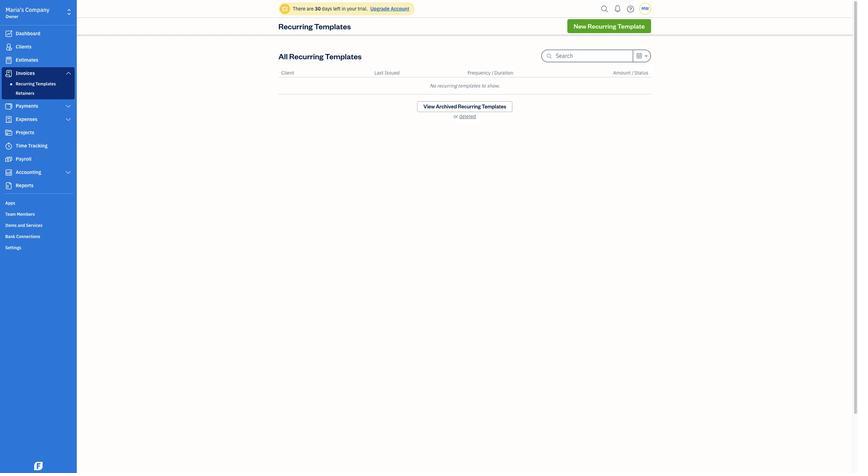 Task type: vqa. For each thing, say whether or not it's contained in the screenshot.
Resume
no



Task type: locate. For each thing, give the bounding box(es) containing it.
3 chevron large down image from the top
[[65, 117, 72, 123]]

money image
[[5, 156, 13, 163]]

chevron large down image inside invoices link
[[65, 71, 72, 76]]

estimates link
[[2, 54, 75, 67]]

1 chevron large down image from the top
[[65, 71, 72, 76]]

recurring
[[437, 83, 457, 89]]

chevron large down image
[[65, 71, 72, 76], [65, 104, 72, 109], [65, 117, 72, 123], [65, 170, 72, 176]]

frequency
[[468, 70, 491, 76]]

status
[[635, 70, 649, 76]]

last
[[375, 70, 384, 76]]

last issued link
[[375, 70, 400, 76]]

chevron large down image up recurring templates link
[[65, 71, 72, 76]]

chevron large down image up reports link
[[65, 170, 72, 176]]

recurring down the there
[[279, 21, 313, 31]]

accounting link
[[2, 167, 75, 179]]

recurring inside recurring templates link
[[16, 81, 35, 87]]

items and services
[[5, 223, 43, 228]]

settings link
[[2, 243, 75, 253]]

expenses link
[[2, 113, 75, 126]]

recurring right all
[[289, 51, 324, 61]]

time tracking
[[16, 143, 47, 149]]

projects link
[[2, 127, 75, 139]]

team
[[5, 212, 16, 217]]

apps link
[[2, 198, 75, 208]]

all recurring templates
[[279, 51, 362, 61]]

bank connections
[[5, 234, 40, 240]]

recurring templates link
[[3, 80, 73, 88]]

no recurring templates to show.
[[430, 83, 500, 89]]

left
[[333, 6, 341, 12]]

chevron large down image for invoices
[[65, 71, 72, 76]]

4 chevron large down image from the top
[[65, 170, 72, 176]]

team members
[[5, 212, 35, 217]]

1 horizontal spatial /
[[632, 70, 634, 76]]

recurring
[[279, 21, 313, 31], [588, 22, 617, 30], [289, 51, 324, 61], [16, 81, 35, 87], [458, 103, 481, 110]]

/ for status
[[632, 70, 634, 76]]

client image
[[5, 44, 13, 51]]

2 / from the left
[[632, 70, 634, 76]]

clients
[[16, 44, 32, 50]]

/
[[492, 70, 494, 76], [632, 70, 634, 76]]

/ left status
[[632, 70, 634, 76]]

0 horizontal spatial recurring templates
[[16, 81, 56, 87]]

recurring templates up retainers link
[[16, 81, 56, 87]]

notifications image
[[612, 2, 624, 16]]

amount
[[614, 70, 631, 76]]

chart image
[[5, 169, 13, 176]]

1 vertical spatial recurring templates
[[16, 81, 56, 87]]

chevron large down image up projects link
[[65, 117, 72, 123]]

to
[[482, 83, 486, 89]]

mw button
[[640, 3, 652, 15]]

recurring up deleted
[[458, 103, 481, 110]]

bank connections link
[[2, 232, 75, 242]]

reports link
[[2, 180, 75, 192]]

templates inside main element
[[36, 81, 56, 87]]

amount / status
[[614, 70, 649, 76]]

/ for duration
[[492, 70, 494, 76]]

/ left duration link
[[492, 70, 494, 76]]

invoice image
[[5, 70, 13, 77]]

accounting
[[16, 169, 41, 176]]

expense image
[[5, 116, 13, 123]]

0 vertical spatial recurring templates
[[279, 21, 351, 31]]

frequency link
[[468, 70, 492, 76]]

are
[[307, 6, 314, 12]]

your
[[347, 6, 357, 12]]

1 / from the left
[[492, 70, 494, 76]]

2 chevron large down image from the top
[[65, 104, 72, 109]]

search image
[[600, 4, 611, 14]]

estimates
[[16, 57, 38, 63]]

settings
[[5, 245, 21, 251]]

all
[[279, 51, 288, 61]]

no
[[430, 83, 436, 89]]

recurring up retainers
[[16, 81, 35, 87]]

archived
[[436, 103, 457, 110]]

view archived recurring templates or deleted
[[424, 103, 507, 120]]

chevron large down image for expenses
[[65, 117, 72, 123]]

chevron large down image for payments
[[65, 104, 72, 109]]

timer image
[[5, 143, 13, 150]]

chevron large down image down retainers link
[[65, 104, 72, 109]]

recurring templates
[[279, 21, 351, 31], [16, 81, 56, 87]]

templates
[[314, 21, 351, 31], [325, 51, 362, 61], [36, 81, 56, 87], [482, 103, 507, 110]]

there are 30 days left in your trial. upgrade account
[[293, 6, 410, 12]]

project image
[[5, 130, 13, 137]]

recurring templates down 30
[[279, 21, 351, 31]]

crown image
[[281, 5, 289, 12]]

time
[[16, 143, 27, 149]]

owner
[[6, 14, 18, 19]]

client
[[281, 70, 294, 76]]

0 horizontal spatial /
[[492, 70, 494, 76]]

chevron large down image inside payments link
[[65, 104, 72, 109]]

recurring down search image
[[588, 22, 617, 30]]

dashboard link
[[2, 28, 75, 40]]

projects
[[16, 130, 34, 136]]



Task type: describe. For each thing, give the bounding box(es) containing it.
payments link
[[2, 100, 75, 113]]

payments
[[16, 103, 38, 109]]

amount link
[[614, 70, 632, 76]]

connections
[[16, 234, 40, 240]]

duration link
[[495, 70, 514, 76]]

apps
[[5, 201, 15, 206]]

services
[[26, 223, 43, 228]]

invoices link
[[2, 67, 75, 80]]

new recurring template
[[574, 22, 645, 30]]

upgrade
[[371, 6, 390, 12]]

company
[[25, 6, 49, 13]]

days
[[322, 6, 332, 12]]

and
[[18, 223, 25, 228]]

expenses
[[16, 116, 37, 123]]

templates
[[458, 83, 481, 89]]

show.
[[487, 83, 500, 89]]

duration
[[495, 70, 514, 76]]

main element
[[0, 0, 94, 474]]

retainers
[[16, 91, 34, 96]]

maria's company owner
[[6, 6, 49, 19]]

team members link
[[2, 209, 75, 220]]

or
[[454, 113, 458, 120]]

payroll
[[16, 156, 32, 162]]

upgrade account link
[[369, 6, 410, 12]]

bank
[[5, 234, 15, 240]]

items and services link
[[2, 220, 75, 231]]

trial.
[[358, 6, 368, 12]]

deleted link
[[460, 113, 476, 120]]

there
[[293, 6, 306, 12]]

view archived recurring templates link
[[417, 101, 513, 112]]

maria's
[[6, 6, 24, 13]]

new
[[574, 22, 587, 30]]

go to help image
[[625, 4, 637, 14]]

estimate image
[[5, 57, 13, 64]]

dashboard image
[[5, 30, 13, 37]]

Search text field
[[556, 50, 633, 61]]

frequency / duration
[[468, 70, 514, 76]]

chevron large down image for accounting
[[65, 170, 72, 176]]

reports
[[16, 183, 34, 189]]

recurring inside new recurring template link
[[588, 22, 617, 30]]

30
[[315, 6, 321, 12]]

clients link
[[2, 41, 75, 53]]

account
[[391, 6, 410, 12]]

templates inside view archived recurring templates or deleted
[[482, 103, 507, 110]]

deleted
[[460, 113, 476, 120]]

tracking
[[28, 143, 47, 149]]

last issued
[[375, 70, 400, 76]]

issued
[[385, 70, 400, 76]]

report image
[[5, 183, 13, 190]]

items
[[5, 223, 17, 228]]

time tracking link
[[2, 140, 75, 153]]

invoices
[[16, 70, 35, 76]]

calendar image
[[636, 52, 643, 60]]

in
[[342, 6, 346, 12]]

caretdown image
[[644, 52, 648, 60]]

1 horizontal spatial recurring templates
[[279, 21, 351, 31]]

client link
[[281, 70, 294, 76]]

payment image
[[5, 103, 13, 110]]

recurring templates inside main element
[[16, 81, 56, 87]]

recurring inside view archived recurring templates or deleted
[[458, 103, 481, 110]]

view
[[424, 103, 435, 110]]

new recurring template link
[[568, 19, 652, 33]]

status link
[[635, 70, 649, 76]]

mw
[[642, 6, 649, 11]]

freshbooks image
[[33, 463, 44, 471]]

retainers link
[[3, 89, 73, 98]]

payroll link
[[2, 153, 75, 166]]

members
[[17, 212, 35, 217]]

dashboard
[[16, 30, 40, 37]]

template
[[618, 22, 645, 30]]



